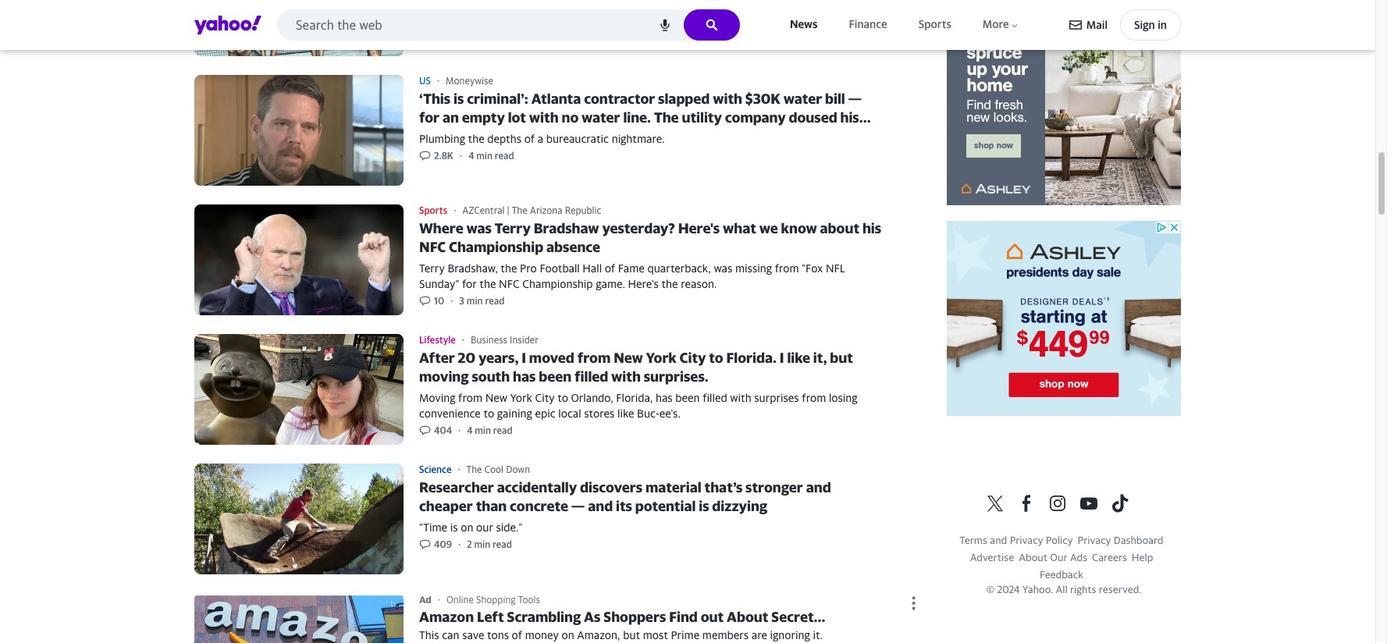 Task type: describe. For each thing, give the bounding box(es) containing it.
1 horizontal spatial the
[[512, 204, 527, 216]]

advertise link
[[970, 551, 1014, 564]]

min for was
[[467, 295, 483, 307]]

business
[[471, 334, 507, 346]]

moving
[[419, 369, 469, 385]]

here's inside where was terry bradshaw yesterday? here's what we know about his nfc championship absence
[[678, 220, 720, 237]]

been inside after 20 years, i moved from new york city to florida. i like it, but moving south has been filled with surprises.
[[539, 369, 572, 385]]

1 horizontal spatial water
[[784, 91, 822, 107]]

researcher
[[419, 479, 494, 496]]

scrambling
[[507, 608, 581, 625]]

privacy dashboard link
[[1078, 534, 1163, 546]]

us · moneywise
[[419, 75, 493, 86]]

0 horizontal spatial water
[[582, 109, 620, 126]]

new inside moving from new york city to orlando, florida, has been filled with surprises from losing convenience to gaining epic local stores like buc-ee's.
[[485, 391, 507, 404]]

· for 2.8k · 4 min read
[[460, 150, 462, 162]]

justice
[[485, 128, 529, 144]]

mail link
[[1069, 11, 1108, 39]]

policy
[[1046, 534, 1073, 546]]

from inside terry bradshaw, the pro football hall of fame quarterback, was missing from "fox nfl sunday" for the nfc championship game. here's the reason.
[[775, 262, 799, 275]]

terry bradshaw, the pro football hall of fame quarterback, was missing from "fox nfl sunday" for the nfc championship game. here's the reason.
[[419, 262, 845, 290]]

· for ad · online shopping tools
[[438, 593, 440, 605]]

2 vertical spatial to
[[484, 407, 494, 420]]

the down the bradshaw,
[[480, 277, 496, 290]]

moving from new york city to orlando, florida, has been filled with surprises from losing convenience to gaining epic local stores like buc-ee's.
[[419, 391, 858, 420]]

"time
[[419, 521, 447, 534]]

championship inside terry bradshaw, the pro football hall of fame quarterback, was missing from "fox nfl sunday" for the nfc championship game. here's the reason.
[[522, 277, 593, 290]]

2.8k comments element
[[434, 150, 454, 162]]

city inside moving from new york city to orlando, florida, has been filled with surprises from losing convenience to gaining epic local stores like buc-ee's.
[[535, 391, 555, 404]]

stores
[[584, 407, 615, 420]]

material
[[646, 479, 701, 496]]

news
[[790, 17, 818, 31]]

discovers
[[580, 479, 643, 496]]

new inside after 20 years, i moved from new york city to florida. i like it, but moving south has been filled with surprises.
[[614, 350, 643, 366]]

404
[[434, 425, 452, 436]]

ee's.
[[659, 407, 681, 420]]

it.
[[813, 629, 823, 642]]

rights
[[1070, 583, 1096, 596]]

city inside after 20 years, i moved from new york city to florida. i like it, but moving south has been filled with surprises.
[[680, 350, 706, 366]]

surprises
[[754, 391, 799, 404]]

and inside terms and privacy policy privacy dashboard advertise about our ads careers help feedback © 2024 yahoo. all rights reserved.
[[990, 534, 1007, 546]]

florida.
[[726, 350, 777, 366]]

— for bill
[[848, 91, 862, 107]]

us
[[419, 75, 431, 86]]

from up convenience
[[458, 391, 482, 404]]

out
[[701, 608, 724, 625]]

secret...
[[771, 608, 825, 625]]

criminal':
[[467, 91, 528, 107]]

from left "losing"
[[802, 391, 826, 404]]

his inside where was terry bradshaw yesterday? here's what we know about his nfc championship absence
[[862, 220, 881, 237]]

1 advertisement element from the top
[[947, 10, 1181, 205]]

about for secret...
[[727, 608, 768, 625]]

view ad options image
[[904, 595, 925, 611]]

this can save tons of money on amazon, but most prime members are ignoring it.
[[419, 629, 823, 642]]

can
[[442, 629, 459, 642]]

2 privacy from the left
[[1078, 534, 1111, 546]]

toolbar containing mail
[[1069, 9, 1181, 41]]

1 i from the left
[[522, 350, 526, 366]]

— for concrete
[[571, 498, 585, 515]]

from inside after 20 years, i moved from new york city to florida. i like it, but moving south has been filled with surprises.
[[577, 350, 611, 366]]

florida,
[[616, 391, 653, 404]]

moved
[[529, 350, 574, 366]]

nfc inside terry bradshaw, the pro football hall of fame quarterback, was missing from "fox nfl sunday" for the nfc championship game. here's the reason.
[[499, 277, 520, 290]]

mail
[[1086, 18, 1108, 31]]

online shopping tools link
[[446, 594, 540, 605]]

here's inside terry bradshaw, the pro football hall of fame quarterback, was missing from "fox nfl sunday" for the nfc championship game. here's the reason.
[[628, 277, 659, 290]]

2024
[[997, 583, 1020, 596]]

arizona
[[530, 204, 562, 216]]

absence
[[546, 239, 600, 255]]

atlanta
[[531, 91, 581, 107]]

1 vertical spatial for
[[462, 128, 482, 144]]

lifestyle · business insider
[[419, 334, 539, 346]]

the down the 'quarterback,'
[[662, 277, 678, 290]]

losing
[[829, 391, 858, 404]]

amazon left scrambling as shoppers find out about secret...
[[419, 608, 825, 625]]

concrete
[[510, 498, 568, 515]]

money
[[525, 629, 559, 642]]

york inside moving from new york city to orlando, florida, has been filled with surprises from losing convenience to gaining epic local stores like buc-ee's.
[[510, 391, 532, 404]]

ad
[[419, 594, 431, 605]]

yahoo.
[[1022, 583, 1053, 596]]

tools
[[518, 594, 540, 605]]

doused
[[789, 109, 837, 126]]

news link
[[787, 14, 821, 35]]

0 horizontal spatial the
[[466, 463, 482, 475]]

his inside 'this is criminal': atlanta contractor slapped with $30k water bill — for an empty lot with no water line. the utility company doused his hopes for justice
[[840, 109, 859, 126]]

to inside after 20 years, i moved from new york city to florida. i like it, but moving south has been filled with surprises.
[[709, 350, 723, 366]]

sunday"
[[419, 277, 459, 290]]

our
[[1050, 551, 1067, 564]]

researcher accidentally discovers material that's stronger and cheaper than concrete — and its potential is dizzying
[[419, 479, 831, 515]]

the inside 'this is criminal': atlanta contractor slapped with $30k water bill — for an empty lot with no water line. the utility company doused his hopes for justice
[[654, 109, 679, 126]]

help link
[[1132, 551, 1153, 564]]

surprises.
[[644, 369, 709, 385]]

republic
[[565, 204, 601, 216]]

bradshaw,
[[448, 262, 498, 275]]

football
[[540, 262, 580, 275]]

· for 409 · 2 min read
[[458, 539, 461, 550]]

terms
[[960, 534, 987, 546]]

has inside after 20 years, i moved from new york city to florida. i like it, but moving south has been filled with surprises.
[[513, 369, 536, 385]]

feedback
[[1040, 568, 1083, 581]]

amazon,
[[577, 629, 620, 642]]

finance link
[[846, 14, 890, 35]]

feedback link
[[1040, 568, 1083, 581]]

tons
[[487, 629, 509, 642]]

'this is criminal': atlanta contractor slapped with $30k water bill — for an empty lot with no water line. the utility company doused his hopes for justice
[[419, 91, 862, 144]]

more
[[983, 17, 1009, 31]]

· for sports · azcentral | the arizona republic
[[454, 204, 456, 216]]

in
[[1158, 18, 1167, 31]]

· for 404 · 4 min read
[[458, 425, 461, 436]]

sports · azcentral | the arizona republic
[[419, 204, 601, 216]]

404 comments element
[[434, 425, 452, 437]]

advertise
[[970, 551, 1014, 564]]

409
[[434, 539, 452, 550]]

local
[[558, 407, 581, 420]]

read for 20
[[493, 425, 513, 436]]

amazon left scrambling as shoppers find out about secret... link
[[419, 608, 883, 643]]

where was terry bradshaw yesterday? here's what we know about his nfc championship absence
[[419, 220, 881, 255]]

company
[[725, 109, 786, 126]]

the up 2.8k · 4 min read
[[468, 132, 485, 145]]

sign
[[1134, 18, 1155, 31]]

finance
[[849, 17, 887, 31]]

researcher accidentally discovers material that's stronger and cheaper than concrete — and its potential is dizzying link
[[194, 463, 922, 574]]

2 vertical spatial of
[[512, 629, 522, 642]]

members
[[702, 629, 749, 642]]

side."
[[496, 521, 522, 534]]

reason.
[[681, 277, 717, 290]]

409 comments element
[[434, 539, 452, 551]]

that's
[[704, 479, 743, 496]]

help
[[1132, 551, 1153, 564]]

read for was
[[485, 295, 505, 307]]

has inside moving from new york city to orlando, florida, has been filled with surprises from losing convenience to gaining epic local stores like buc-ee's.
[[656, 391, 673, 404]]

yesterday?
[[602, 220, 675, 237]]



Task type: vqa. For each thing, say whether or not it's contained in the screenshot.
That
no



Task type: locate. For each thing, give the bounding box(es) containing it.
here's left what
[[678, 220, 720, 237]]

1 horizontal spatial has
[[656, 391, 673, 404]]

1 vertical spatial york
[[510, 391, 532, 404]]

0 vertical spatial been
[[539, 369, 572, 385]]

1 vertical spatial is
[[699, 498, 709, 515]]

2 vertical spatial for
[[462, 277, 477, 290]]

sports left more
[[918, 17, 951, 31]]

filled inside after 20 years, i moved from new york city to florida. i like it, but moving south has been filled with surprises.
[[575, 369, 608, 385]]

0 horizontal spatial i
[[522, 350, 526, 366]]

1 vertical spatial has
[[656, 391, 673, 404]]

from up orlando,
[[577, 350, 611, 366]]

0 horizontal spatial about
[[727, 608, 768, 625]]

south
[[472, 369, 510, 385]]

empty
[[462, 109, 505, 126]]

1 horizontal spatial terry
[[495, 220, 531, 237]]

terry inside terry bradshaw, the pro football hall of fame quarterback, was missing from "fox nfl sunday" for the nfc championship game. here's the reason.
[[419, 262, 445, 275]]

after 20 years, i moved from new york city to florida. i like it, but moving south has been filled with surprises. link
[[194, 334, 922, 445]]

1 horizontal spatial privacy
[[1078, 534, 1111, 546]]

1 horizontal spatial of
[[524, 132, 535, 145]]

0 horizontal spatial been
[[539, 369, 572, 385]]

sports for sports · azcentral | the arizona republic
[[419, 204, 447, 216]]

— down 'discovers'
[[571, 498, 585, 515]]

of
[[524, 132, 535, 145], [605, 262, 615, 275], [512, 629, 522, 642]]

nfl
[[826, 262, 845, 275]]

on right money
[[562, 629, 574, 642]]

lot
[[508, 109, 526, 126]]

with up utility at the top
[[713, 91, 742, 107]]

with inside moving from new york city to orlando, florida, has been filled with surprises from losing convenience to gaining epic local stores like buc-ee's.
[[730, 391, 751, 404]]

to left florida.
[[709, 350, 723, 366]]

1 vertical spatial 4
[[467, 425, 472, 436]]

our
[[476, 521, 493, 534]]

to up the 404 · 4 min read
[[484, 407, 494, 420]]

2 horizontal spatial to
[[709, 350, 723, 366]]

0 vertical spatial like
[[787, 350, 810, 366]]

0 vertical spatial and
[[806, 479, 831, 496]]

0 vertical spatial york
[[646, 350, 677, 366]]

like
[[787, 350, 810, 366], [617, 407, 634, 420]]

know
[[781, 220, 817, 237]]

1 vertical spatial advertisement element
[[947, 221, 1181, 416]]

2.8k · 4 min read
[[434, 150, 514, 162]]

was inside terry bradshaw, the pro football hall of fame quarterback, was missing from "fox nfl sunday" for the nfc championship game. here's the reason.
[[714, 262, 732, 275]]

with up "plumbing the depths of a bureaucratic nightmare."
[[529, 109, 559, 126]]

about down privacy policy link
[[1019, 551, 1048, 564]]

dashboard
[[1114, 534, 1163, 546]]

ads
[[1070, 551, 1087, 564]]

new up florida,
[[614, 350, 643, 366]]

0 horizontal spatial terry
[[419, 262, 445, 275]]

no
[[562, 109, 579, 126]]

sports up where
[[419, 204, 447, 216]]

· for us · moneywise
[[437, 75, 440, 86]]

0 horizontal spatial has
[[513, 369, 536, 385]]

championship down football
[[522, 277, 593, 290]]

1 vertical spatial of
[[605, 262, 615, 275]]

1 vertical spatial here's
[[628, 277, 659, 290]]

0 vertical spatial new
[[614, 350, 643, 366]]

4 right 2.8k
[[468, 150, 474, 162]]

for up 2.8k · 4 min read
[[462, 128, 482, 144]]

was up reason.
[[714, 262, 732, 275]]

insider
[[510, 334, 539, 346]]

1 horizontal spatial —
[[848, 91, 862, 107]]

None search field
[[277, 9, 740, 41]]

about
[[820, 220, 859, 237]]

— inside researcher accidentally discovers material that's stronger and cheaper than concrete — and its potential is dizzying
[[571, 498, 585, 515]]

gaining
[[497, 407, 532, 420]]

the
[[468, 132, 485, 145], [501, 262, 517, 275], [480, 277, 496, 290], [662, 277, 678, 290]]

game.
[[596, 277, 625, 290]]

1 horizontal spatial and
[[806, 479, 831, 496]]

1 horizontal spatial nfc
[[499, 277, 520, 290]]

privacy up about our ads link
[[1010, 534, 1043, 546]]

1 vertical spatial new
[[485, 391, 507, 404]]

0 horizontal spatial privacy
[[1010, 534, 1043, 546]]

quarterback,
[[648, 262, 711, 275]]

the down the slapped
[[654, 109, 679, 126]]

1 vertical spatial his
[[862, 220, 881, 237]]

what
[[723, 220, 756, 237]]

save
[[462, 629, 484, 642]]

0 horizontal spatial to
[[484, 407, 494, 420]]

1 privacy from the left
[[1010, 534, 1043, 546]]

2 vertical spatial is
[[450, 521, 458, 534]]

1 vertical spatial —
[[571, 498, 585, 515]]

min for 20
[[475, 425, 491, 436]]

most
[[643, 629, 668, 642]]

1 vertical spatial championship
[[522, 277, 593, 290]]

been inside moving from new york city to orlando, florida, has been filled with surprises from losing convenience to gaining epic local stores like buc-ee's.
[[675, 391, 700, 404]]

has
[[513, 369, 536, 385], [656, 391, 673, 404]]

terry up sunday"
[[419, 262, 445, 275]]

1 vertical spatial to
[[558, 391, 568, 404]]

0 vertical spatial nfc
[[419, 239, 446, 255]]

about inside terms and privacy policy privacy dashboard advertise about our ads careers help feedback © 2024 yahoo. all rights reserved.
[[1019, 551, 1048, 564]]

· up researcher on the left of the page
[[458, 463, 460, 475]]

1 horizontal spatial like
[[787, 350, 810, 366]]

of left a on the top left of page
[[524, 132, 535, 145]]

filled inside moving from new york city to orlando, florida, has been filled with surprises from losing convenience to gaining epic local stores like buc-ee's.
[[703, 391, 727, 404]]

· right us
[[437, 75, 440, 86]]

and up advertise
[[990, 534, 1007, 546]]

toolbar
[[1069, 9, 1181, 41]]

find
[[669, 608, 698, 625]]

— inside 'this is criminal': atlanta contractor slapped with $30k water bill — for an empty lot with no water line. the utility company doused his hopes for justice
[[848, 91, 862, 107]]

0 vertical spatial 4
[[468, 150, 474, 162]]

the right |
[[512, 204, 527, 216]]

but
[[830, 350, 853, 366], [623, 629, 640, 642]]

min for accidentally
[[474, 539, 490, 550]]

0 horizontal spatial city
[[535, 391, 555, 404]]

york inside after 20 years, i moved from new york city to florida. i like it, but moving south has been filled with surprises.
[[646, 350, 677, 366]]

read down depths
[[495, 150, 514, 162]]

like inside after 20 years, i moved from new york city to florida. i like it, but moving south has been filled with surprises.
[[787, 350, 810, 366]]

10 comments element
[[434, 295, 444, 307]]

0 vertical spatial but
[[830, 350, 853, 366]]

read for accidentally
[[493, 539, 512, 550]]

nfc inside where was terry bradshaw yesterday? here's what we know about his nfc championship absence
[[419, 239, 446, 255]]

read
[[495, 150, 514, 162], [485, 295, 505, 307], [493, 425, 513, 436], [493, 539, 512, 550]]

· left 3
[[451, 295, 453, 307]]

his right about
[[862, 220, 881, 237]]

for down the bradshaw,
[[462, 277, 477, 290]]

for down 'this on the top of page
[[419, 109, 439, 126]]

privacy up careers
[[1078, 534, 1111, 546]]

2 vertical spatial and
[[990, 534, 1007, 546]]

fame
[[618, 262, 645, 275]]

1 horizontal spatial about
[[1019, 551, 1048, 564]]

prime
[[671, 629, 700, 642]]

0 horizontal spatial nfc
[[419, 239, 446, 255]]

advertisement element
[[947, 10, 1181, 205], [947, 221, 1181, 416]]

|
[[507, 204, 509, 216]]

nfc up the 10 · 3 min read
[[499, 277, 520, 290]]

· up where
[[454, 204, 456, 216]]

· right 404
[[458, 425, 461, 436]]

min down depths
[[476, 150, 492, 162]]

0 vertical spatial here's
[[678, 220, 720, 237]]

1 horizontal spatial was
[[714, 262, 732, 275]]

his down bill
[[840, 109, 859, 126]]

is for 'this is criminal': atlanta contractor slapped with $30k water bill — for an empty lot with no water line. the utility company doused his hopes for justice
[[454, 91, 464, 107]]

0 horizontal spatial filled
[[575, 369, 608, 385]]

0 vertical spatial for
[[419, 109, 439, 126]]

water
[[784, 91, 822, 107], [582, 109, 620, 126]]

0 vertical spatial —
[[848, 91, 862, 107]]

· for lifestyle · business insider
[[462, 334, 464, 346]]

1 horizontal spatial been
[[675, 391, 700, 404]]

where was terry bradshaw yesterday? here's what we know about his nfc championship absence link
[[194, 204, 922, 315]]

depths
[[487, 132, 521, 145]]

— right bill
[[848, 91, 862, 107]]

0 horizontal spatial was
[[466, 220, 492, 237]]

· for 10 · 3 min read
[[451, 295, 453, 307]]

epic
[[535, 407, 555, 420]]

and down 'discovers'
[[588, 498, 613, 515]]

after
[[419, 350, 455, 366]]

sports for sports
[[918, 17, 951, 31]]

with left 'surprises'
[[730, 391, 751, 404]]

0 horizontal spatial his
[[840, 109, 859, 126]]

has down years,
[[513, 369, 536, 385]]

was inside where was terry bradshaw yesterday? here's what we know about his nfc championship absence
[[466, 220, 492, 237]]

4 down convenience
[[467, 425, 472, 436]]

plumbing the depths of a bureaucratic nightmare.
[[419, 132, 665, 145]]

york up "surprises."
[[646, 350, 677, 366]]

is down that's
[[699, 498, 709, 515]]

0 vertical spatial sports
[[918, 17, 951, 31]]

is up 409
[[450, 521, 458, 534]]

0 horizontal spatial of
[[512, 629, 522, 642]]

0 vertical spatial city
[[680, 350, 706, 366]]

new
[[614, 350, 643, 366], [485, 391, 507, 404]]

0 vertical spatial filled
[[575, 369, 608, 385]]

down
[[506, 463, 530, 475]]

hopes
[[419, 128, 459, 144]]

sports inside sports link
[[918, 17, 951, 31]]

2 horizontal spatial of
[[605, 262, 615, 275]]

terry down sports · azcentral | the arizona republic on the left of page
[[495, 220, 531, 237]]

read right 3
[[485, 295, 505, 307]]

1 horizontal spatial new
[[614, 350, 643, 366]]

4 for with
[[468, 150, 474, 162]]

1 vertical spatial water
[[582, 109, 620, 126]]

10 · 3 min read
[[434, 295, 505, 307]]

is for "time is on our side."
[[450, 521, 458, 534]]

1 horizontal spatial i
[[780, 350, 784, 366]]

0 horizontal spatial and
[[588, 498, 613, 515]]

Search query text field
[[277, 9, 740, 41]]

· up 20
[[462, 334, 464, 346]]

water up doused
[[784, 91, 822, 107]]

potential
[[635, 498, 696, 515]]

for inside terry bradshaw, the pro football hall of fame quarterback, was missing from "fox nfl sunday" for the nfc championship game. here's the reason.
[[462, 277, 477, 290]]

the
[[654, 109, 679, 126], [512, 204, 527, 216], [466, 463, 482, 475]]

read for is
[[495, 150, 514, 162]]

1 vertical spatial terry
[[419, 262, 445, 275]]

1 vertical spatial city
[[535, 391, 555, 404]]

is down us · moneywise
[[454, 91, 464, 107]]

1 vertical spatial been
[[675, 391, 700, 404]]

left
[[477, 608, 504, 625]]

of inside terry bradshaw, the pro football hall of fame quarterback, was missing from "fox nfl sunday" for the nfc championship game. here's the reason.
[[605, 262, 615, 275]]

1 vertical spatial and
[[588, 498, 613, 515]]

from left "fox
[[775, 262, 799, 275]]

i
[[522, 350, 526, 366], [780, 350, 784, 366]]

1 vertical spatial like
[[617, 407, 634, 420]]

footer containing terms
[[947, 494, 1181, 596]]

0 vertical spatial of
[[524, 132, 535, 145]]

championship
[[449, 239, 543, 255], [522, 277, 593, 290]]

the left pro
[[501, 262, 517, 275]]

like down florida,
[[617, 407, 634, 420]]

more button
[[980, 14, 1022, 35]]

after 20 years, i moved from new york city to florida. i like it, but moving south has been filled with surprises.
[[419, 350, 853, 385]]

· left 2
[[458, 539, 461, 550]]

i down insider
[[522, 350, 526, 366]]

read down gaining
[[493, 425, 513, 436]]

championship up the bradshaw,
[[449, 239, 543, 255]]

"time is on our side."
[[419, 521, 522, 534]]

as
[[584, 608, 601, 625]]

but right it,
[[830, 350, 853, 366]]

and right stronger
[[806, 479, 831, 496]]

utility
[[682, 109, 722, 126]]

filled up orlando,
[[575, 369, 608, 385]]

on
[[461, 521, 473, 534], [562, 629, 574, 642]]

1 horizontal spatial sports
[[918, 17, 951, 31]]

0 horizontal spatial —
[[571, 498, 585, 515]]

of up game.
[[605, 262, 615, 275]]

water down contractor
[[582, 109, 620, 126]]

sign in link
[[1120, 9, 1181, 41]]

york up gaining
[[510, 391, 532, 404]]

is inside researcher accidentally discovers material that's stronger and cheaper than concrete — and its potential is dizzying
[[699, 498, 709, 515]]

0 vertical spatial to
[[709, 350, 723, 366]]

with up florida,
[[611, 369, 641, 385]]

0 vertical spatial was
[[466, 220, 492, 237]]

· for science · the cool down
[[458, 463, 460, 475]]

city up "surprises."
[[680, 350, 706, 366]]

new down south
[[485, 391, 507, 404]]

search image
[[706, 19, 718, 31]]

'this is criminal': atlanta contractor slapped with $30k water bill — for an empty lot with no water line. the utility company doused his hopes for justice link
[[194, 75, 922, 185]]

0 vertical spatial championship
[[449, 239, 543, 255]]

1 vertical spatial was
[[714, 262, 732, 275]]

409 · 2 min read
[[434, 539, 512, 550]]

· right ad
[[438, 593, 440, 605]]

like inside moving from new york city to orlando, florida, has been filled with surprises from losing convenience to gaining epic local stores like buc-ee's.
[[617, 407, 634, 420]]

filled down "surprises."
[[703, 391, 727, 404]]

nfc down where
[[419, 239, 446, 255]]

1 horizontal spatial filled
[[703, 391, 727, 404]]

moneywise
[[446, 75, 493, 86]]

the left cool
[[466, 463, 482, 475]]

min right 3
[[467, 295, 483, 307]]

0 vertical spatial water
[[784, 91, 822, 107]]

like left it,
[[787, 350, 810, 366]]

has up ee's. on the left bottom of the page
[[656, 391, 673, 404]]

0 vertical spatial his
[[840, 109, 859, 126]]

2 horizontal spatial and
[[990, 534, 1007, 546]]

4 for moving
[[467, 425, 472, 436]]

than
[[476, 498, 507, 515]]

min right 2
[[474, 539, 490, 550]]

accidentally
[[497, 479, 577, 496]]

plumbing
[[419, 132, 465, 145]]

nightmare.
[[612, 132, 665, 145]]

is inside 'this is criminal': atlanta contractor slapped with $30k water bill — for an empty lot with no water line. the utility company doused his hopes for justice
[[454, 91, 464, 107]]

from
[[775, 262, 799, 275], [577, 350, 611, 366], [458, 391, 482, 404], [802, 391, 826, 404]]

—
[[848, 91, 862, 107], [571, 498, 585, 515]]

but down the 'shoppers'
[[623, 629, 640, 642]]

2 i from the left
[[780, 350, 784, 366]]

1 vertical spatial about
[[727, 608, 768, 625]]

3
[[459, 295, 464, 307]]

city up epic
[[535, 391, 555, 404]]

been up ee's. on the left bottom of the page
[[675, 391, 700, 404]]

footer
[[947, 494, 1181, 596]]

· right 2.8k
[[460, 150, 462, 162]]

0 vertical spatial advertisement element
[[947, 10, 1181, 205]]

1 horizontal spatial york
[[646, 350, 677, 366]]

"fox
[[802, 262, 823, 275]]

nfc
[[419, 239, 446, 255], [499, 277, 520, 290]]

about for our
[[1019, 551, 1048, 564]]

0 horizontal spatial but
[[623, 629, 640, 642]]

1 vertical spatial nfc
[[499, 277, 520, 290]]

slapped
[[658, 91, 710, 107]]

0 vertical spatial the
[[654, 109, 679, 126]]

its
[[616, 498, 632, 515]]

1 horizontal spatial here's
[[678, 220, 720, 237]]

min down convenience
[[475, 425, 491, 436]]

here's down fame
[[628, 277, 659, 290]]

1 horizontal spatial city
[[680, 350, 706, 366]]

0 vertical spatial on
[[461, 521, 473, 534]]

about up are
[[727, 608, 768, 625]]

shopping
[[476, 594, 516, 605]]

terry inside where was terry bradshaw yesterday? here's what we know about his nfc championship absence
[[495, 220, 531, 237]]

championship inside where was terry bradshaw yesterday? here's what we know about his nfc championship absence
[[449, 239, 543, 255]]

1 vertical spatial on
[[562, 629, 574, 642]]

2 advertisement element from the top
[[947, 221, 1181, 416]]

1 horizontal spatial to
[[558, 391, 568, 404]]

read down side."
[[493, 539, 512, 550]]

with inside after 20 years, i moved from new york city to florida. i like it, but moving south has been filled with surprises.
[[611, 369, 641, 385]]

bill
[[825, 91, 845, 107]]

terms and privacy policy privacy dashboard advertise about our ads careers help feedback © 2024 yahoo. all rights reserved.
[[960, 534, 1163, 596]]

1 horizontal spatial on
[[562, 629, 574, 642]]

on up 2
[[461, 521, 473, 534]]

0 horizontal spatial here's
[[628, 277, 659, 290]]

was down azcentral
[[466, 220, 492, 237]]

reserved.
[[1099, 583, 1142, 596]]

science · the cool down
[[419, 463, 530, 475]]

0 horizontal spatial york
[[510, 391, 532, 404]]

i right florida.
[[780, 350, 784, 366]]

to up "local"
[[558, 391, 568, 404]]

of right tons
[[512, 629, 522, 642]]

are
[[751, 629, 767, 642]]

been down moved
[[539, 369, 572, 385]]

1 vertical spatial sports
[[419, 204, 447, 216]]

min for is
[[476, 150, 492, 162]]

2 horizontal spatial the
[[654, 109, 679, 126]]

0 vertical spatial is
[[454, 91, 464, 107]]

but inside after 20 years, i moved from new york city to florida. i like it, but moving south has been filled with surprises.
[[830, 350, 853, 366]]

0 horizontal spatial sports
[[419, 204, 447, 216]]

all
[[1056, 583, 1068, 596]]



